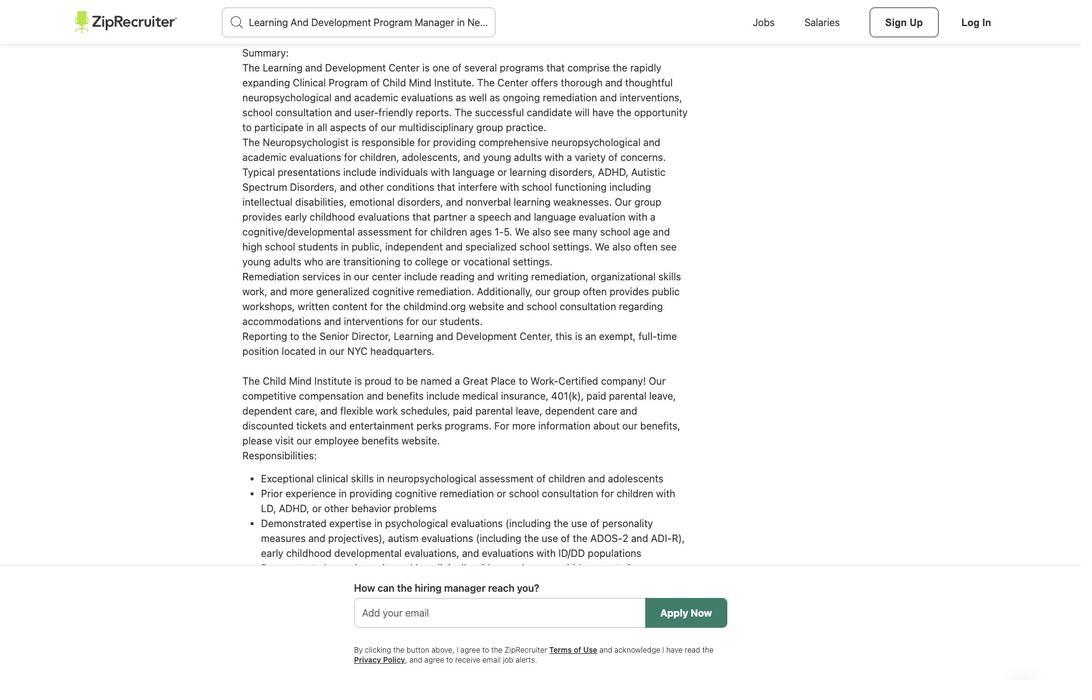 Task type: describe. For each thing, give the bounding box(es) containing it.
work
[[376, 406, 398, 417]]

the right "reports." at the top of page
[[455, 107, 473, 118]]

schedules,
[[401, 406, 451, 417]]

ongoing
[[503, 92, 540, 103]]

0 vertical spatial use
[[572, 518, 588, 529]]

psychiatric
[[478, 578, 528, 589]]

exempt,
[[599, 331, 636, 342]]

candidate
[[527, 107, 572, 118]]

privacy policy link
[[354, 656, 405, 665]]

in up can
[[383, 563, 391, 574]]

and down remediation
[[270, 286, 287, 297]]

email
[[483, 656, 501, 665]]

0 vertical spatial neuropsychological
[[243, 92, 332, 103]]

to up email at the bottom of the page
[[483, 646, 489, 655]]

public inside exceptional clinical skills in neuropsychological assessment of children and adolescents prior experience in providing cognitive remediation or school consultation for children with ld, adhd, or other behavior problems demonstrated expertise in psychological evaluations (including the use of personality measures and projectives), autism evaluations (including the use of the ados-2 and adi-r), early childhood developmental evaluations, and evaluations with id/dd populations demonstrated experience in working clinically with complex comorbid presentations including mood, anxiety, personality, and other psychiatric disorders prior experience supervising and training post-doctoral neuropsychology trainees demonstrated experience with professional writing as well as with public speaking strong interpersonal and communication skills and demonstrated ability to establish and maintain effective working relationships with a wide range of individuals/groups, motivated self-starter with great attitude, flexibility, and enterprising spirit
[[566, 608, 594, 619]]

1 vertical spatial adults
[[274, 256, 302, 268]]

and right 2
[[632, 533, 649, 544]]

who
[[304, 256, 324, 268]]

our inside summary: the learning and development center is one of several programs that comprise the rapidly expanding clinical program of child mind institute. the center offers thorough and thoughtful neuropsychological and academic evaluations as well as ongoing remediation and interventions, school consultation and user-friendly reports. the successful candidate will have the opportunity to participate in all aspects of our multidisciplinary group practice. the neuropsychologist is responsible for providing comprehensive neuropsychological and academic evaluations for children, adolescents, and young adults with a variety of concerns. typical presentations include individuals with language or learning disorders, adhd, autistic spectrum disorders, and other conditions that interfere with school functioning including intellectual disabilities, emotional disorders, and nonverbal learning weaknesses. our group provides early childhood evaluations that partner a speech and language evaluation with a cognitive/developmental assessment for children ages 1-5. we also see many school age and high school students in public, independent and specialized school settings. we also often see young adults who are transitioning to college or vocational settings. remediation services in our center include reading and writing remediation, organizational skills work, and more generalized cognitive remediation. additionally, our group often provides public workshops, written content for the childmind.org website and school consultation regarding accommodations and interventions for our students. reporting to the senior director, learning and development center, this is an exempt, full-time position located in our nyc headquarters.
[[615, 197, 632, 208]]

comprehensive
[[479, 137, 549, 148]]

and up the partner
[[446, 197, 463, 208]]

children inside summary: the learning and development center is one of several programs that comprise the rapidly expanding clinical program of child mind institute. the center offers thorough and thoughtful neuropsychological and academic evaluations as well as ongoing remediation and interventions, school consultation and user-friendly reports. the successful candidate will have the opportunity to participate in all aspects of our multidisciplinary group practice. the neuropsychologist is responsible for providing comprehensive neuropsychological and academic evaluations for children, adolescents, and young adults with a variety of concerns. typical presentations include individuals with language or learning disorders, adhd, autistic spectrum disorders, and other conditions that interfere with school functioning including intellectual disabilities, emotional disorders, and nonverbal learning weaknesses. our group provides early childhood evaluations that partner a speech and language evaluation with a cognitive/developmental assessment for children ages 1-5. we also see many school age and high school students in public, independent and specialized school settings. we also often see young adults who are transitioning to college or vocational settings. remediation services in our center include reading and writing remediation, organizational skills work, and more generalized cognitive remediation. additionally, our group often provides public workshops, written content for the childmind.org website and school consultation regarding accommodations and interventions for our students. reporting to the senior director, learning and development center, this is an exempt, full-time position located in our nyc headquarters.
[[431, 227, 467, 238]]

experience down supervising
[[329, 608, 380, 619]]

evaluations up "reports." at the top of page
[[401, 92, 453, 103]]

and up by
[[358, 623, 375, 634]]

interventions
[[344, 316, 404, 327]]

and up interfere
[[463, 152, 481, 163]]

consultation inside exceptional clinical skills in neuropsychological assessment of children and adolescents prior experience in providing cognitive remediation or school consultation for children with ld, adhd, or other behavior problems demonstrated expertise in psychological evaluations (including the use of personality measures and projectives), autism evaluations (including the use of the ados-2 and adi-r), early childhood developmental evaluations, and evaluations with id/dd populations demonstrated experience in working clinically with complex comorbid presentations including mood, anxiety, personality, and other psychiatric disorders prior experience supervising and training post-doctoral neuropsychology trainees demonstrated experience with professional writing as well as with public speaking strong interpersonal and communication skills and demonstrated ability to establish and maintain effective working relationships with a wide range of individuals/groups, motivated self-starter with great attitude, flexibility, and enterprising spirit
[[542, 488, 599, 500]]

with up "receive"
[[446, 638, 465, 649]]

populations
[[588, 548, 642, 559]]

a inside exceptional clinical skills in neuropsychological assessment of children and adolescents prior experience in providing cognitive remediation or school consultation for children with ld, adhd, or other behavior problems demonstrated expertise in psychological evaluations (including the use of personality measures and projectives), autism evaluations (including the use of the ados-2 and adi-r), early childhood developmental evaluations, and evaluations with id/dd populations demonstrated experience in working clinically with complex comorbid presentations including mood, anxiety, personality, and other psychiatric disorders prior experience supervising and training post-doctoral neuropsychology trainees demonstrated experience with professional writing as well as with public speaking strong interpersonal and communication skills and demonstrated ability to establish and maintain effective working relationships with a wide range of individuals/groups, motivated self-starter with great attitude, flexibility, and enterprising spirit
[[468, 638, 474, 649]]

jobs
[[753, 17, 775, 28]]

communication
[[378, 623, 448, 634]]

for up interventions
[[371, 301, 383, 312]]

assessment inside summary: the learning and development center is one of several programs that comprise the rapidly expanding clinical program of child mind institute. the center offers thorough and thoughtful neuropsychological and academic evaluations as well as ongoing remediation and interventions, school consultation and user-friendly reports. the successful candidate will have the opportunity to participate in all aspects of our multidisciplinary group practice. the neuropsychologist is responsible for providing comprehensive neuropsychological and academic evaluations for children, adolescents, and young adults with a variety of concerns. typical presentations include individuals with language or learning disorders, adhd, autistic spectrum disorders, and other conditions that interfere with school functioning including intellectual disabilities, emotional disorders, and nonverbal learning weaknesses. our group provides early childhood evaluations that partner a speech and language evaluation with a cognitive/developmental assessment for children ages 1-5. we also see many school age and high school students in public, independent and specialized school settings. we also often see young adults who are transitioning to college or vocational settings. remediation services in our center include reading and writing remediation, organizational skills work, and more generalized cognitive remediation. additionally, our group often provides public workshops, written content for the childmind.org website and school consultation regarding accommodations and interventions for our students. reporting to the senior director, learning and development center, this is an exempt, full-time position located in our nyc headquarters.
[[358, 227, 412, 238]]

apply now
[[661, 608, 713, 619]]

including inside summary: the learning and development center is one of several programs that comprise the rapidly expanding clinical program of child mind institute. the center offers thorough and thoughtful neuropsychological and academic evaluations as well as ongoing remediation and interventions, school consultation and user-friendly reports. the successful candidate will have the opportunity to participate in all aspects of our multidisciplinary group practice. the neuropsychologist is responsible for providing comprehensive neuropsychological and academic evaluations for children, adolescents, and young adults with a variety of concerns. typical presentations include individuals with language or learning disorders, adhd, autistic spectrum disorders, and other conditions that interfere with school functioning including intellectual disabilities, emotional disorders, and nonverbal learning weaknesses. our group provides early childhood evaluations that partner a speech and language evaluation with a cognitive/developmental assessment for children ages 1-5. we also see many school age and high school students in public, independent and specialized school settings. we also often see young adults who are transitioning to college or vocational settings. remediation services in our center include reading and writing remediation, organizational skills work, and more generalized cognitive remediation. additionally, our group often provides public workshops, written content for the childmind.org website and school consultation regarding accommodations and interventions for our students. reporting to the senior director, learning and development center, this is an exempt, full-time position located in our nyc headquarters.
[[610, 182, 652, 193]]

reading
[[440, 271, 475, 283]]

clinically
[[432, 563, 472, 574]]

child inside summary: the learning and development center is one of several programs that comprise the rapidly expanding clinical program of child mind institute. the center offers thorough and thoughtful neuropsychological and academic evaluations as well as ongoing remediation and interventions, school consultation and user-friendly reports. the successful candidate will have the opportunity to participate in all aspects of our multidisciplinary group practice. the neuropsychologist is responsible for providing comprehensive neuropsychological and academic evaluations for children, adolescents, and young adults with a variety of concerns. typical presentations include individuals with language or learning disorders, adhd, autistic spectrum disorders, and other conditions that interfere with school functioning including intellectual disabilities, emotional disorders, and nonverbal learning weaknesses. our group provides early childhood evaluations that partner a speech and language evaluation with a cognitive/developmental assessment for children ages 1-5. we also see many school age and high school students in public, independent and specialized school settings. we also often see young adults who are transitioning to college or vocational settings. remediation services in our center include reading and writing remediation, organizational skills work, and more generalized cognitive remediation. additionally, our group often provides public workshops, written content for the childmind.org website and school consultation regarding accommodations and interventions for our students. reporting to the senior director, learning and development center, this is an exempt, full-time position located in our nyc headquarters.
[[383, 77, 406, 88]]

and right the age
[[653, 227, 670, 238]]

0 horizontal spatial paid
[[453, 406, 473, 417]]

hiring
[[415, 583, 442, 594]]

0 vertical spatial group
[[477, 122, 504, 133]]

writing inside exceptional clinical skills in neuropsychological assessment of children and adolescents prior experience in providing cognitive remediation or school consultation for children with ld, adhd, or other behavior problems demonstrated expertise in psychological evaluations (including the use of personality measures and projectives), autism evaluations (including the use of the ados-2 and adi-r), early childhood developmental evaluations, and evaluations with id/dd populations demonstrated experience in working clinically with complex comorbid presentations including mood, anxiety, personality, and other psychiatric disorders prior experience supervising and training post-doctoral neuropsychology trainees demonstrated experience with professional writing as well as with public speaking strong interpersonal and communication skills and demonstrated ability to establish and maintain effective working relationships with a wide range of individuals/groups, motivated self-starter with great attitude, flexibility, and enterprising spirit
[[463, 608, 495, 619]]

0 vertical spatial center
[[389, 62, 420, 74]]

0 horizontal spatial we
[[515, 227, 530, 238]]

remediation.
[[417, 286, 474, 297]]

1 vertical spatial working
[[346, 638, 382, 649]]

of right program
[[371, 77, 380, 88]]

and up wide at the bottom of the page
[[476, 623, 493, 634]]

1 vertical spatial include
[[404, 271, 438, 283]]

acknowledge
[[615, 646, 661, 655]]

1 vertical spatial disorders,
[[398, 197, 444, 208]]

flexible
[[340, 406, 373, 417]]

remediation
[[243, 271, 300, 283]]

1 horizontal spatial see
[[661, 241, 677, 253]]

the up "typical"
[[243, 137, 260, 148]]

have inside by clicking the button above, i agree to the ziprecruiter terms of use and acknowledge i have read the privacy policy , and agree to receive email job alerts.
[[667, 646, 683, 655]]

2 horizontal spatial children
[[617, 488, 654, 500]]

cognitive inside exceptional clinical skills in neuropsychological assessment of children and adolescents prior experience in providing cognitive remediation or school consultation for children with ld, adhd, or other behavior problems demonstrated expertise in psychological evaluations (including the use of personality measures and projectives), autism evaluations (including the use of the ados-2 and adi-r), early childhood developmental evaluations, and evaluations with id/dd populations demonstrated experience in working clinically with complex comorbid presentations including mood, anxiety, personality, and other psychiatric disorders prior experience supervising and training post-doctoral neuropsychology trainees demonstrated experience with professional writing as well as with public speaking strong interpersonal and communication skills and demonstrated ability to establish and maintain effective working relationships with a wide range of individuals/groups, motivated self-starter with great attitude, flexibility, and enterprising spirit
[[395, 488, 437, 500]]

to down the above,
[[446, 656, 453, 665]]

will
[[575, 107, 590, 118]]

0 vertical spatial paid
[[587, 391, 607, 402]]

reach
[[488, 583, 515, 594]]

2 dependent from the left
[[545, 406, 595, 417]]

read
[[685, 646, 701, 655]]

disorders,
[[290, 182, 337, 193]]

responsible
[[362, 137, 415, 148]]

summary: the learning and development center is one of several programs that comprise the rapidly expanding clinical program of child mind institute. the center offers thorough and thoughtful neuropsychological and academic evaluations as well as ongoing remediation and interventions, school consultation and user-friendly reports. the successful candidate will have the opportunity to participate in all aspects of our multidisciplinary group practice. the neuropsychologist is responsible for providing comprehensive neuropsychological and academic evaluations for children, adolescents, and young adults with a variety of concerns. typical presentations include individuals with language or learning disorders, adhd, autistic spectrum disorders, and other conditions that interfere with school functioning including intellectual disabilities, emotional disorders, and nonverbal learning weaknesses. our group provides early childhood evaluations that partner a speech and language evaluation with a cognitive/developmental assessment for children ages 1-5. we also see many school age and high school students in public, independent and specialized school settings. we also often see young adults who are transitioning to college or vocational settings. remediation services in our center include reading and writing remediation, organizational skills work, and more generalized cognitive remediation. additionally, our group often provides public workshops, written content for the childmind.org website and school consultation regarding accommodations and interventions for our students. reporting to the senior director, learning and development center, this is an exempt, full-time position located in our nyc headquarters.
[[243, 47, 688, 357]]

2 vertical spatial group
[[554, 286, 581, 297]]

is left an
[[575, 331, 583, 342]]

have inside summary: the learning and development center is one of several programs that comprise the rapidly expanding clinical program of child mind institute. the center offers thorough and thoughtful neuropsychological and academic evaluations as well as ongoing remediation and interventions, school consultation and user-friendly reports. the successful candidate will have the opportunity to participate in all aspects of our multidisciplinary group practice. the neuropsychologist is responsible for providing comprehensive neuropsychological and academic evaluations for children, adolescents, and young adults with a variety of concerns. typical presentations include individuals with language or learning disorders, adhd, autistic spectrum disorders, and other conditions that interfere with school functioning including intellectual disabilities, emotional disorders, and nonverbal learning weaknesses. our group provides early childhood evaluations that partner a speech and language evaluation with a cognitive/developmental assessment for children ages 1-5. we also see many school age and high school students in public, independent and specialized school settings. we also often see young adults who are transitioning to college or vocational settings. remediation services in our center include reading and writing remediation, organizational skills work, and more generalized cognitive remediation. additionally, our group often provides public workshops, written content for the childmind.org website and school consultation regarding accommodations and interventions for our students. reporting to the senior director, learning and development center, this is an exempt, full-time position located in our nyc headquarters.
[[593, 107, 614, 118]]

how
[[354, 583, 375, 594]]

include inside the child mind institute is proud to be named a great place to work-certified company! our competitive compensation and benefits include medical insurance, 401(k), paid parental leave, dependent care, and flexible work schedules, paid parental leave, dependent care and discounted tickets and entertainment perks programs. for more information about our benefits, please visit our employee benefits website. responsibilities:
[[427, 391, 460, 402]]

for left children,
[[344, 152, 357, 163]]

adi-
[[651, 533, 672, 544]]

in up behavior
[[377, 473, 385, 485]]

0 vertical spatial learning
[[510, 167, 547, 178]]

now
[[691, 608, 713, 619]]

and down vocational
[[478, 271, 495, 283]]

experience down mood,
[[286, 593, 336, 604]]

r),
[[672, 533, 685, 544]]

spectrum
[[243, 182, 287, 193]]

and up clinically
[[462, 548, 479, 559]]

clicking
[[365, 646, 391, 655]]

individuals
[[379, 167, 428, 178]]

a left variety
[[567, 152, 572, 163]]

variety
[[575, 152, 606, 163]]

to down the independent
[[403, 256, 413, 268]]

by clicking the button above, i agree to the ziprecruiter terms of use and acknowledge i have read the privacy policy , and agree to receive email job alerts.
[[354, 646, 714, 665]]

ld,
[[261, 503, 276, 515]]

students.
[[440, 316, 483, 327]]

evaluations up clinically
[[451, 518, 503, 529]]

of down information
[[537, 473, 546, 485]]

behavior
[[352, 503, 391, 515]]

for up adolescents,
[[418, 137, 431, 148]]

in down senior
[[319, 346, 327, 357]]

manager
[[444, 583, 486, 594]]

our up responsible at left top
[[381, 122, 396, 133]]

1 vertical spatial language
[[534, 212, 576, 223]]

starter
[[331, 653, 361, 664]]

2
[[623, 533, 629, 544]]

as up demonstrated
[[531, 608, 542, 619]]

partner
[[434, 212, 467, 223]]

students
[[298, 241, 338, 253]]

more inside summary: the learning and development center is one of several programs that comprise the rapidly expanding clinical program of child mind institute. the center offers thorough and thoughtful neuropsychological and academic evaluations as well as ongoing remediation and interventions, school consultation and user-friendly reports. the successful candidate will have the opportunity to participate in all aspects of our multidisciplinary group practice. the neuropsychologist is responsible for providing comprehensive neuropsychological and academic evaluations for children, adolescents, and young adults with a variety of concerns. typical presentations include individuals with language or learning disorders, adhd, autistic spectrum disorders, and other conditions that interfere with school functioning including intellectual disabilities, emotional disorders, and nonverbal learning weaknesses. our group provides early childhood evaluations that partner a speech and language evaluation with a cognitive/developmental assessment for children ages 1-5. we also see many school age and high school students in public, independent and specialized school settings. we also often see young adults who are transitioning to college or vocational settings. remediation services in our center include reading and writing remediation, organizational skills work, and more generalized cognitive remediation. additionally, our group often provides public workshops, written content for the childmind.org website and school consultation regarding accommodations and interventions for our students. reporting to the senior director, learning and development center, this is an exempt, full-time position located in our nyc headquarters.
[[290, 286, 314, 297]]

written
[[298, 301, 330, 312]]

button
[[407, 646, 430, 655]]

0 vertical spatial (including
[[506, 518, 551, 529]]

to inside exceptional clinical skills in neuropsychological assessment of children and adolescents prior experience in providing cognitive remediation or school consultation for children with ld, adhd, or other behavior problems demonstrated expertise in psychological evaluations (including the use of personality measures and projectives), autism evaluations (including the use of the ados-2 and adi-r), early childhood developmental evaluations, and evaluations with id/dd populations demonstrated experience in working clinically with complex comorbid presentations including mood, anxiety, personality, and other psychiatric disorders prior experience supervising and training post-doctoral neuropsychology trainees demonstrated experience with professional writing as well as with public speaking strong interpersonal and communication skills and demonstrated ability to establish and maintain effective working relationships with a wide range of individuals/groups, motivated self-starter with great attitude, flexibility, and enterprising spirit
[[593, 623, 603, 634]]

our down transitioning
[[354, 271, 369, 283]]

0 horizontal spatial leave,
[[516, 406, 543, 417]]

with down adolescents
[[657, 488, 676, 500]]

and up training
[[431, 578, 448, 589]]

a down autistic
[[651, 212, 656, 223]]

1 horizontal spatial disorders,
[[550, 167, 596, 178]]

clinical
[[293, 77, 326, 88]]

assessment inside exceptional clinical skills in neuropsychological assessment of children and adolescents prior experience in providing cognitive remediation or school consultation for children with ld, adhd, or other behavior problems demonstrated expertise in psychological evaluations (including the use of personality measures and projectives), autism evaluations (including the use of the ados-2 and adi-r), early childhood developmental evaluations, and evaluations with id/dd populations demonstrated experience in working clinically with complex comorbid presentations including mood, anxiety, personality, and other psychiatric disorders prior experience supervising and training post-doctoral neuropsychology trainees demonstrated experience with professional writing as well as with public speaking strong interpersonal and communication skills and demonstrated ability to establish and maintain effective working relationships with a wide range of individuals/groups, motivated self-starter with great attitude, flexibility, and enterprising spirit
[[479, 473, 534, 485]]

with up nonverbal
[[500, 182, 519, 193]]

evaluations up complex
[[482, 548, 534, 559]]

0 vertical spatial adults
[[514, 152, 542, 163]]

regarding
[[619, 301, 663, 312]]

0 vertical spatial development
[[325, 62, 386, 74]]

all
[[317, 122, 328, 133]]

our right about
[[623, 421, 638, 432]]

0 vertical spatial academic
[[354, 92, 399, 103]]

and right measures at bottom left
[[309, 533, 326, 544]]

reporting
[[243, 331, 288, 342]]

workshops,
[[243, 301, 295, 312]]

typical
[[243, 167, 275, 178]]

providing inside summary: the learning and development center is one of several programs that comprise the rapidly expanding clinical program of child mind institute. the center offers thorough and thoughtful neuropsychological and academic evaluations as well as ongoing remediation and interventions, school consultation and user-friendly reports. the successful candidate will have the opportunity to participate in all aspects of our multidisciplinary group practice. the neuropsychologist is responsible for providing comprehensive neuropsychological and academic evaluations for children, adolescents, and young adults with a variety of concerns. typical presentations include individuals with language or learning disorders, adhd, autistic spectrum disorders, and other conditions that interfere with school functioning including intellectual disabilities, emotional disorders, and nonverbal learning weaknesses. our group provides early childhood evaluations that partner a speech and language evaluation with a cognitive/developmental assessment for children ages 1-5. we also see many school age and high school students in public, independent and specialized school settings. we also often see young adults who are transitioning to college or vocational settings. remediation services in our center include reading and writing remediation, organizational skills work, and more generalized cognitive remediation. additionally, our group often provides public workshops, written content for the childmind.org website and school consultation regarding accommodations and interventions for our students. reporting to the senior director, learning and development center, this is an exempt, full-time position located in our nyc headquarters.
[[433, 137, 476, 148]]

and up "college"
[[446, 241, 463, 253]]

early inside exceptional clinical skills in neuropsychological assessment of children and adolescents prior experience in providing cognitive remediation or school consultation for children with ld, adhd, or other behavior problems demonstrated expertise in psychological evaluations (including the use of personality measures and projectives), autism evaluations (including the use of the ados-2 and adi-r), early childhood developmental evaluations, and evaluations with id/dd populations demonstrated experience in working clinically with complex comorbid presentations including mood, anxiety, personality, and other psychiatric disorders prior experience supervising and training post-doctoral neuropsychology trainees demonstrated experience with professional writing as well as with public speaking strong interpersonal and communication skills and demonstrated ability to establish and maintain effective working relationships with a wide range of individuals/groups, motivated self-starter with great attitude, flexibility, and enterprising spirit
[[261, 548, 284, 559]]

in down behavior
[[375, 518, 383, 529]]

and up the aspects
[[335, 107, 352, 118]]

1 vertical spatial that
[[437, 182, 456, 193]]

tickets
[[297, 421, 327, 432]]

with up comorbid
[[537, 548, 556, 559]]

full-
[[639, 331, 657, 342]]

presentations inside summary: the learning and development center is one of several programs that comprise the rapidly expanding clinical program of child mind institute. the center offers thorough and thoughtful neuropsychological and academic evaluations as well as ongoing remediation and interventions, school consultation and user-friendly reports. the successful candidate will have the opportunity to participate in all aspects of our multidisciplinary group practice. the neuropsychologist is responsible for providing comprehensive neuropsychological and academic evaluations for children, adolescents, and young adults with a variety of concerns. typical presentations include individuals with language or learning disorders, adhd, autistic spectrum disorders, and other conditions that interfere with school functioning including intellectual disabilities, emotional disorders, and nonverbal learning weaknesses. our group provides early childhood evaluations that partner a speech and language evaluation with a cognitive/developmental assessment for children ages 1-5. we also see many school age and high school students in public, independent and specialized school settings. we also often see young adults who are transitioning to college or vocational settings. remediation services in our center include reading and writing remediation, organizational skills work, and more generalized cognitive remediation. additionally, our group often provides public workshops, written content for the childmind.org website and school consultation regarding accommodations and interventions for our students. reporting to the senior director, learning and development center, this is an exempt, full-time position located in our nyc headquarters.
[[278, 167, 341, 178]]

our down 'tickets'
[[297, 436, 312, 447]]

0 horizontal spatial young
[[243, 256, 271, 268]]

anxiety,
[[337, 578, 373, 589]]

0 horizontal spatial skills
[[351, 473, 374, 485]]

log in link
[[946, 7, 1007, 37]]

1 vertical spatial other
[[325, 503, 349, 515]]

services
[[302, 271, 341, 283]]

1-
[[495, 227, 504, 238]]

discounted
[[243, 421, 294, 432]]

2 horizontal spatial neuropsychological
[[552, 137, 641, 148]]

interfere
[[458, 182, 497, 193]]

0 vertical spatial young
[[483, 152, 512, 163]]

and down apply
[[649, 623, 666, 634]]

0 horizontal spatial learning
[[263, 62, 303, 74]]

expanding
[[243, 77, 290, 88]]

institute.
[[434, 77, 475, 88]]

content
[[333, 301, 368, 312]]

this
[[556, 331, 573, 342]]

1 vertical spatial use
[[542, 533, 558, 544]]

2 horizontal spatial group
[[635, 197, 662, 208]]

child inside the child mind institute is proud to be named a great place to work-certified company! our competitive compensation and benefits include medical insurance, 401(k), paid parental leave, dependent care, and flexible work schedules, paid parental leave, dependent care and discounted tickets and entertainment perks programs. for more information about our benefits, please visit our employee benefits website. responsibilities:
[[263, 376, 286, 387]]

other inside summary: the learning and development center is one of several programs that comprise the rapidly expanding clinical program of child mind institute. the center offers thorough and thoughtful neuropsychological and academic evaluations as well as ongoing remediation and interventions, school consultation and user-friendly reports. the successful candidate will have the opportunity to participate in all aspects of our multidisciplinary group practice. the neuropsychologist is responsible for providing comprehensive neuropsychological and academic evaluations for children, adolescents, and young adults with a variety of concerns. typical presentations include individuals with language or learning disorders, adhd, autistic spectrum disorders, and other conditions that interfere with school functioning including intellectual disabilities, emotional disorders, and nonverbal learning weaknesses. our group provides early childhood evaluations that partner a speech and language evaluation with a cognitive/developmental assessment for children ages 1-5. we also see many school age and high school students in public, independent and specialized school settings. we also often see young adults who are transitioning to college or vocational settings. remediation services in our center include reading and writing remediation, organizational skills work, and more generalized cognitive remediation. additionally, our group often provides public workshops, written content for the childmind.org website and school consultation regarding accommodations and interventions for our students. reporting to the senior director, learning and development center, this is an exempt, full-time position located in our nyc headquarters.
[[360, 182, 384, 193]]

0 vertical spatial include
[[343, 167, 377, 178]]

3 demonstrated from the top
[[261, 608, 327, 619]]

1 vertical spatial settings.
[[513, 256, 553, 268]]

with up communication
[[383, 608, 402, 619]]

0 horizontal spatial that
[[413, 212, 431, 223]]

2 demonstrated from the top
[[261, 563, 327, 574]]

well inside exceptional clinical skills in neuropsychological assessment of children and adolescents prior experience in providing cognitive remediation or school consultation for children with ld, adhd, or other behavior problems demonstrated expertise in psychological evaluations (including the use of personality measures and projectives), autism evaluations (including the use of the ados-2 and adi-r), early childhood developmental evaluations, and evaluations with id/dd populations demonstrated experience in working clinically with complex comorbid presentations including mood, anxiety, personality, and other psychiatric disorders prior experience supervising and training post-doctoral neuropsychology trainees demonstrated experience with professional writing as well as with public speaking strong interpersonal and communication skills and demonstrated ability to establish and maintain effective working relationships with a wide range of individuals/groups, motivated self-starter with great attitude, flexibility, and enterprising spirit
[[511, 608, 528, 619]]

conditions
[[387, 182, 435, 193]]

0 vertical spatial see
[[554, 227, 570, 238]]

1 horizontal spatial leave,
[[650, 391, 676, 402]]

mood,
[[306, 578, 335, 589]]

nonverbal
[[466, 197, 511, 208]]

college
[[415, 256, 449, 268]]

1 vertical spatial children
[[549, 473, 586, 485]]

programs
[[500, 62, 544, 74]]

opportunity
[[635, 107, 688, 118]]

1 vertical spatial learning
[[514, 197, 551, 208]]

professional
[[405, 608, 461, 619]]

projectives),
[[328, 533, 386, 544]]

with up psychiatric
[[474, 563, 494, 574]]

with right by
[[364, 653, 383, 664]]

401(k),
[[552, 391, 584, 402]]

1 vertical spatial center
[[498, 77, 529, 88]]

and down personality,
[[395, 593, 412, 604]]

company!
[[601, 376, 646, 387]]

presentations inside exceptional clinical skills in neuropsychological assessment of children and adolescents prior experience in providing cognitive remediation or school consultation for children with ld, adhd, or other behavior problems demonstrated expertise in psychological evaluations (including the use of personality measures and projectives), autism evaluations (including the use of the ados-2 and adi-r), early childhood developmental evaluations, and evaluations with id/dd populations demonstrated experience in working clinically with complex comorbid presentations including mood, anxiety, personality, and other psychiatric disorders prior experience supervising and training post-doctoral neuropsychology trainees demonstrated experience with professional writing as well as with public speaking strong interpersonal and communication skills and demonstrated ability to establish and maintain effective working relationships with a wide range of individuals/groups, motivated self-starter with great attitude, flexibility, and enterprising spirit
[[584, 563, 647, 574]]

high
[[243, 241, 262, 253]]

to left participate
[[243, 122, 252, 133]]

2 vertical spatial other
[[451, 578, 475, 589]]

with down neuropsychology
[[544, 608, 564, 619]]

personality,
[[375, 578, 428, 589]]

0 vertical spatial settings.
[[553, 241, 593, 253]]

is left one
[[423, 62, 430, 74]]

and up concerns.
[[644, 137, 661, 148]]

0 vertical spatial provides
[[243, 212, 282, 223]]

policy
[[383, 656, 405, 665]]

a up ages
[[470, 212, 475, 223]]

evaluations up evaluations,
[[422, 533, 474, 544]]

several
[[465, 62, 497, 74]]

flexibility,
[[454, 653, 497, 664]]

with up the age
[[629, 212, 648, 223]]

evaluations down neuropsychologist
[[290, 152, 342, 163]]

wide
[[476, 638, 498, 649]]

relationships
[[385, 638, 443, 649]]

and right speech
[[514, 212, 531, 223]]

1 horizontal spatial agree
[[461, 646, 481, 655]]

interpersonal
[[295, 623, 355, 634]]

institute
[[315, 376, 352, 387]]

the down the several
[[477, 77, 495, 88]]

program
[[329, 77, 368, 88]]

and up the 'emotional'
[[340, 182, 357, 193]]

and up clinical
[[305, 62, 323, 74]]

1 vertical spatial we
[[595, 241, 610, 253]]

to left be on the bottom
[[395, 376, 404, 387]]

our down childmind.org at the left
[[422, 316, 437, 327]]

successful
[[475, 107, 524, 118]]

for down childmind.org at the left
[[407, 316, 419, 327]]

1 vertical spatial development
[[456, 331, 517, 342]]

participate
[[255, 122, 304, 133]]

with down adolescents,
[[431, 167, 450, 178]]

0 vertical spatial consultation
[[276, 107, 332, 118]]

exceptional
[[261, 473, 314, 485]]

1 vertical spatial consultation
[[560, 301, 617, 312]]

adhd, inside exceptional clinical skills in neuropsychological assessment of children and adolescents prior experience in providing cognitive remediation or school consultation for children with ld, adhd, or other behavior problems demonstrated expertise in psychological evaluations (including the use of personality measures and projectives), autism evaluations (including the use of the ados-2 and adi-r), early childhood developmental evaluations, and evaluations with id/dd populations demonstrated experience in working clinically with complex comorbid presentations including mood, anxiety, personality, and other psychiatric disorders prior experience supervising and training post-doctoral neuropsychology trainees demonstrated experience with professional writing as well as with public speaking strong interpersonal and communication skills and demonstrated ability to establish and maintain effective working relationships with a wide range of individuals/groups, motivated self-starter with great attitude, flexibility, and enterprising spirit
[[279, 503, 310, 515]]

of up 'id/dd'
[[561, 533, 570, 544]]

for inside exceptional clinical skills in neuropsychological assessment of children and adolescents prior experience in providing cognitive remediation or school consultation for children with ld, adhd, or other behavior problems demonstrated expertise in psychological evaluations (including the use of personality measures and projectives), autism evaluations (including the use of the ados-2 and adi-r), early childhood developmental evaluations, and evaluations with id/dd populations demonstrated experience in working clinically with complex comorbid presentations including mood, anxiety, personality, and other psychiatric disorders prior experience supervising and training post-doctoral neuropsychology trainees demonstrated experience with professional writing as well as with public speaking strong interpersonal and communication skills and demonstrated ability to establish and maintain effective working relationships with a wide range of individuals/groups, motivated self-starter with great attitude, flexibility, and enterprising spirit
[[601, 488, 614, 500]]

1 horizontal spatial parental
[[609, 391, 647, 402]]

0 vertical spatial often
[[634, 241, 658, 253]]

and right use
[[600, 646, 613, 655]]

comprise
[[568, 62, 610, 74]]

remediation inside exceptional clinical skills in neuropsychological assessment of children and adolescents prior experience in providing cognitive remediation or school consultation for children with ld, adhd, or other behavior problems demonstrated expertise in psychological evaluations (including the use of personality measures and projectives), autism evaluations (including the use of the ados-2 and adi-r), early childhood developmental evaluations, and evaluations with id/dd populations demonstrated experience in working clinically with complex comorbid presentations including mood, anxiety, personality, and other psychiatric disorders prior experience supervising and training post-doctoral neuropsychology trainees demonstrated experience with professional writing as well as with public speaking strong interpersonal and communication skills and demonstrated ability to establish and maintain effective working relationships with a wide range of individuals/groups, motivated self-starter with great attitude, flexibility, and enterprising spirit
[[440, 488, 494, 500]]

and down program
[[335, 92, 352, 103]]

of up institute.
[[453, 62, 462, 74]]

1 demonstrated from the top
[[261, 518, 327, 529]]

and down thorough
[[600, 92, 617, 103]]

functioning
[[555, 182, 607, 193]]

early inside summary: the learning and development center is one of several programs that comprise the rapidly expanding clinical program of child mind institute. the center offers thorough and thoughtful neuropsychological and academic evaluations as well as ongoing remediation and interventions, school consultation and user-friendly reports. the successful candidate will have the opportunity to participate in all aspects of our multidisciplinary group practice. the neuropsychologist is responsible for providing comprehensive neuropsychological and academic evaluations for children, adolescents, and young adults with a variety of concerns. typical presentations include individuals with language or learning disorders, adhd, autistic spectrum disorders, and other conditions that interfere with school functioning including intellectual disabilities, emotional disorders, and nonverbal learning weaknesses. our group provides early childhood evaluations that partner a speech and language evaluation with a cognitive/developmental assessment for children ages 1-5. we also see many school age and high school students in public, independent and specialized school settings. we also often see young adults who are transitioning to college or vocational settings. remediation services in our center include reading and writing remediation, organizational skills work, and more generalized cognitive remediation. additionally, our group often provides public workshops, written content for the childmind.org website and school consultation regarding accommodations and interventions for our students. reporting to the senior director, learning and development center, this is an exempt, full-time position located in our nyc headquarters.
[[285, 212, 307, 223]]

1 vertical spatial agree
[[425, 656, 444, 665]]

of down user-
[[369, 122, 378, 133]]

0 horizontal spatial parental
[[476, 406, 513, 417]]

our down senior
[[330, 346, 345, 357]]

and right care
[[621, 406, 638, 417]]



Task type: locate. For each thing, give the bounding box(es) containing it.
other up the 'emotional'
[[360, 182, 384, 193]]

0 vertical spatial child
[[383, 77, 406, 88]]

young
[[483, 152, 512, 163], [243, 256, 271, 268]]

0 horizontal spatial group
[[477, 122, 504, 133]]

1 horizontal spatial development
[[456, 331, 517, 342]]

an
[[586, 331, 597, 342]]

providing inside exceptional clinical skills in neuropsychological assessment of children and adolescents prior experience in providing cognitive remediation or school consultation for children with ld, adhd, or other behavior problems demonstrated expertise in psychological evaluations (including the use of personality measures and projectives), autism evaluations (including the use of the ados-2 and adi-r), early childhood developmental evaluations, and evaluations with id/dd populations demonstrated experience in working clinically with complex comorbid presentations including mood, anxiety, personality, and other psychiatric disorders prior experience supervising and training post-doctoral neuropsychology trainees demonstrated experience with professional writing as well as with public speaking strong interpersonal and communication skills and demonstrated ability to establish and maintain effective working relationships with a wide range of individuals/groups, motivated self-starter with great attitude, flexibility, and enterprising spirit
[[350, 488, 393, 500]]

of inside by clicking the button above, i agree to the ziprecruiter terms of use and acknowledge i have read the privacy policy , and agree to receive email job alerts.
[[574, 646, 582, 655]]

childhood inside summary: the learning and development center is one of several programs that comprise the rapidly expanding clinical program of child mind institute. the center offers thorough and thoughtful neuropsychological and academic evaluations as well as ongoing remediation and interventions, school consultation and user-friendly reports. the successful candidate will have the opportunity to participate in all aspects of our multidisciplinary group practice. the neuropsychologist is responsible for providing comprehensive neuropsychological and academic evaluations for children, adolescents, and young adults with a variety of concerns. typical presentations include individuals with language or learning disorders, adhd, autistic spectrum disorders, and other conditions that interfere with school functioning including intellectual disabilities, emotional disorders, and nonverbal learning weaknesses. our group provides early childhood evaluations that partner a speech and language evaluation with a cognitive/developmental assessment for children ages 1-5. we also see many school age and high school students in public, independent and specialized school settings. we also often see young adults who are transitioning to college or vocational settings. remediation services in our center include reading and writing remediation, organizational skills work, and more generalized cognitive remediation. additionally, our group often provides public workshops, written content for the childmind.org website and school consultation regarding accommodations and interventions for our students. reporting to the senior director, learning and development center, this is an exempt, full-time position located in our nyc headquarters.
[[310, 212, 355, 223]]

learning
[[510, 167, 547, 178], [514, 197, 551, 208]]

is
[[423, 62, 430, 74], [352, 137, 359, 148], [575, 331, 583, 342], [355, 376, 362, 387]]

in up generalized
[[343, 271, 352, 283]]

agree
[[461, 646, 481, 655], [425, 656, 444, 665]]

working up personality,
[[393, 563, 430, 574]]

1 horizontal spatial learning
[[394, 331, 434, 342]]

0 vertical spatial other
[[360, 182, 384, 193]]

0 horizontal spatial our
[[615, 197, 632, 208]]

1 vertical spatial adhd,
[[279, 503, 310, 515]]

more inside the child mind institute is proud to be named a great place to work-certified company! our competitive compensation and benefits include medical insurance, 401(k), paid parental leave, dependent care, and flexible work schedules, paid parental leave, dependent care and discounted tickets and entertainment perks programs. for more information about our benefits, please visit our employee benefits website. responsibilities:
[[512, 421, 536, 432]]

0 vertical spatial language
[[453, 167, 495, 178]]

also right 5.
[[533, 227, 551, 238]]

1 vertical spatial assessment
[[479, 473, 534, 485]]

center left one
[[389, 62, 420, 74]]

childhood inside exceptional clinical skills in neuropsychological assessment of children and adolescents prior experience in providing cognitive remediation or school consultation for children with ld, adhd, or other behavior problems demonstrated expertise in psychological evaluations (including the use of personality measures and projectives), autism evaluations (including the use of the ados-2 and adi-r), early childhood developmental evaluations, and evaluations with id/dd populations demonstrated experience in working clinically with complex comorbid presentations including mood, anxiety, personality, and other psychiatric disorders prior experience supervising and training post-doctoral neuropsychology trainees demonstrated experience with professional writing as well as with public speaking strong interpersonal and communication skills and demonstrated ability to establish and maintain effective working relationships with a wide range of individuals/groups, motivated self-starter with great attitude, flexibility, and enterprising spirit
[[286, 548, 332, 559]]

1 vertical spatial including
[[261, 578, 303, 589]]

young down "high"
[[243, 256, 271, 268]]

salaries link
[[790, 0, 855, 45]]

autism
[[388, 533, 419, 544]]

0 vertical spatial including
[[610, 182, 652, 193]]

is down the aspects
[[352, 137, 359, 148]]

remediation inside summary: the learning and development center is one of several programs that comprise the rapidly expanding clinical program of child mind institute. the center offers thorough and thoughtful neuropsychological and academic evaluations as well as ongoing remediation and interventions, school consultation and user-friendly reports. the successful candidate will have the opportunity to participate in all aspects of our multidisciplinary group practice. the neuropsychologist is responsible for providing comprehensive neuropsychological and academic evaluations for children, adolescents, and young adults with a variety of concerns. typical presentations include individuals with language or learning disorders, adhd, autistic spectrum disorders, and other conditions that interfere with school functioning including intellectual disabilities, emotional disorders, and nonverbal learning weaknesses. our group provides early childhood evaluations that partner a speech and language evaluation with a cognitive/developmental assessment for children ages 1-5. we also see many school age and high school students in public, independent and specialized school settings. we also often see young adults who are transitioning to college or vocational settings. remediation services in our center include reading and writing remediation, organizational skills work, and more generalized cognitive remediation. additionally, our group often provides public workshops, written content for the childmind.org website and school consultation regarding accommodations and interventions for our students. reporting to the senior director, learning and development center, this is an exempt, full-time position located in our nyc headquarters.
[[543, 92, 598, 103]]

1 horizontal spatial mind
[[409, 77, 432, 88]]

1 horizontal spatial group
[[554, 286, 581, 297]]

log
[[962, 17, 980, 28]]

0 vertical spatial prior
[[261, 488, 283, 500]]

benefits down be on the bottom
[[387, 391, 424, 402]]

user-
[[355, 107, 379, 118]]

0 horizontal spatial language
[[453, 167, 495, 178]]

in down clinical at the bottom left of page
[[339, 488, 347, 500]]

we right 5.
[[515, 227, 530, 238]]

dependent up discounted
[[243, 406, 292, 417]]

proud
[[365, 376, 392, 387]]

0 vertical spatial mind
[[409, 77, 432, 88]]

many
[[573, 227, 598, 238]]

remediation
[[543, 92, 598, 103], [440, 488, 494, 500]]

center
[[372, 271, 402, 283]]

experience down clinical at the bottom left of page
[[286, 488, 336, 500]]

1 vertical spatial group
[[635, 197, 662, 208]]

presentations
[[278, 167, 341, 178], [584, 563, 647, 574]]

to up located
[[290, 331, 299, 342]]

0 horizontal spatial assessment
[[358, 227, 412, 238]]

1 horizontal spatial assessment
[[479, 473, 534, 485]]

0 vertical spatial more
[[290, 286, 314, 297]]

and down students.
[[436, 331, 454, 342]]

speaking
[[597, 608, 638, 619]]

director,
[[352, 331, 391, 342]]

1 horizontal spatial paid
[[587, 391, 607, 402]]

child
[[383, 77, 406, 88], [263, 376, 286, 387]]

0 horizontal spatial have
[[593, 107, 614, 118]]

as down institute.
[[456, 92, 467, 103]]

1 horizontal spatial skills
[[451, 623, 474, 634]]

and down comprise
[[606, 77, 623, 88]]

0 horizontal spatial academic
[[243, 152, 287, 163]]

benefits down entertainment
[[362, 436, 399, 447]]

1 vertical spatial also
[[613, 241, 631, 253]]

apply
[[661, 608, 689, 619]]

information
[[539, 421, 591, 432]]

as
[[456, 92, 467, 103], [490, 92, 500, 103], [497, 608, 508, 619], [531, 608, 542, 619]]

our
[[615, 197, 632, 208], [649, 376, 666, 387]]

programs.
[[445, 421, 492, 432]]

adhd, inside summary: the learning and development center is one of several programs that comprise the rapidly expanding clinical program of child mind institute. the center offers thorough and thoughtful neuropsychological and academic evaluations as well as ongoing remediation and interventions, school consultation and user-friendly reports. the successful candidate will have the opportunity to participate in all aspects of our multidisciplinary group practice. the neuropsychologist is responsible for providing comprehensive neuropsychological and academic evaluations for children, adolescents, and young adults with a variety of concerns. typical presentations include individuals with language or learning disorders, adhd, autistic spectrum disorders, and other conditions that interfere with school functioning including intellectual disabilities, emotional disorders, and nonverbal learning weaknesses. our group provides early childhood evaluations that partner a speech and language evaluation with a cognitive/developmental assessment for children ages 1-5. we also see many school age and high school students in public, independent and specialized school settings. we also often see young adults who are transitioning to college or vocational settings. remediation services in our center include reading and writing remediation, organizational skills work, and more generalized cognitive remediation. additionally, our group often provides public workshops, written content for the childmind.org website and school consultation regarding accommodations and interventions for our students. reporting to the senior director, learning and development center, this is an exempt, full-time position located in our nyc headquarters.
[[598, 167, 629, 178]]

evaluations down the 'emotional'
[[358, 212, 410, 223]]

neuropsychological inside exceptional clinical skills in neuropsychological assessment of children and adolescents prior experience in providing cognitive remediation or school consultation for children with ld, adhd, or other behavior problems demonstrated expertise in psychological evaluations (including the use of personality measures and projectives), autism evaluations (including the use of the ados-2 and adi-r), early childhood developmental evaluations, and evaluations with id/dd populations demonstrated experience in working clinically with complex comorbid presentations including mood, anxiety, personality, and other psychiatric disorders prior experience supervising and training post-doctoral neuropsychology trainees demonstrated experience with professional writing as well as with public speaking strong interpersonal and communication skills and demonstrated ability to establish and maintain effective working relationships with a wide range of individuals/groups, motivated self-starter with great attitude, flexibility, and enterprising spirit
[[387, 473, 477, 485]]

effective
[[303, 638, 343, 649]]

responsibilities:
[[243, 450, 317, 462]]

0 horizontal spatial see
[[554, 227, 570, 238]]

leave, up benefits,
[[650, 391, 676, 402]]

2 i from the left
[[663, 646, 665, 655]]

1 vertical spatial our
[[649, 376, 666, 387]]

care
[[598, 406, 618, 417]]

of up ados- at the right of page
[[591, 518, 600, 529]]

adhd, right ld,
[[279, 503, 310, 515]]

0 vertical spatial learning
[[263, 62, 303, 74]]

0 vertical spatial demonstrated
[[261, 518, 327, 529]]

1 vertical spatial writing
[[463, 608, 495, 619]]

skills right clinical at the bottom left of page
[[351, 473, 374, 485]]

with left variety
[[545, 152, 564, 163]]

sign up
[[886, 17, 923, 28]]

1 vertical spatial see
[[661, 241, 677, 253]]

0 horizontal spatial other
[[325, 503, 349, 515]]

include
[[343, 167, 377, 178], [404, 271, 438, 283], [427, 391, 460, 402]]

childmind.org
[[404, 301, 466, 312]]

and down proud
[[367, 391, 384, 402]]

have left the read
[[667, 646, 683, 655]]

to up 'insurance,'
[[519, 376, 528, 387]]

more up written at the left top of the page
[[290, 286, 314, 297]]

1 vertical spatial learning
[[394, 331, 434, 342]]

in
[[307, 122, 315, 133], [341, 241, 349, 253], [343, 271, 352, 283], [319, 346, 327, 357], [377, 473, 385, 485], [339, 488, 347, 500], [375, 518, 383, 529], [383, 563, 391, 574]]

aspects
[[330, 122, 366, 133]]

certified
[[559, 376, 599, 387]]

1 vertical spatial childhood
[[286, 548, 332, 559]]

other up expertise
[[325, 503, 349, 515]]

neuropsychological down expanding
[[243, 92, 332, 103]]

0 horizontal spatial also
[[533, 227, 551, 238]]

the up competitive
[[243, 376, 260, 387]]

compensation
[[299, 391, 364, 402]]

website
[[469, 301, 504, 312]]

1 horizontal spatial public
[[652, 286, 680, 297]]

of right variety
[[609, 152, 618, 163]]

use up 'id/dd'
[[572, 518, 588, 529]]

well inside summary: the learning and development center is one of several programs that comprise the rapidly expanding clinical program of child mind institute. the center offers thorough and thoughtful neuropsychological and academic evaluations as well as ongoing remediation and interventions, school consultation and user-friendly reports. the successful candidate will have the opportunity to participate in all aspects of our multidisciplinary group practice. the neuropsychologist is responsible for providing comprehensive neuropsychological and academic evaluations for children, adolescents, and young adults with a variety of concerns. typical presentations include individuals with language or learning disorders, adhd, autistic spectrum disorders, and other conditions that interfere with school functioning including intellectual disabilities, emotional disorders, and nonverbal learning weaknesses. our group provides early childhood evaluations that partner a speech and language evaluation with a cognitive/developmental assessment for children ages 1-5. we also see many school age and high school students in public, independent and specialized school settings. we also often see young adults who are transitioning to college or vocational settings. remediation services in our center include reading and writing remediation, organizational skills work, and more generalized cognitive remediation. additionally, our group often provides public workshops, written content for the childmind.org website and school consultation regarding accommodations and interventions for our students. reporting to the senior director, learning and development center, this is an exempt, full-time position located in our nyc headquarters.
[[469, 92, 487, 103]]

dependent
[[243, 406, 292, 417], [545, 406, 595, 417]]

please
[[243, 436, 273, 447]]

0 vertical spatial childhood
[[310, 212, 355, 223]]

1 vertical spatial neuropsychological
[[552, 137, 641, 148]]

in
[[983, 17, 992, 28]]

neuropsychology
[[517, 593, 596, 604]]

consultation up an
[[560, 301, 617, 312]]

use up comorbid
[[542, 533, 558, 544]]

our inside the child mind institute is proud to be named a great place to work-certified company! our competitive compensation and benefits include medical insurance, 401(k), paid parental leave, dependent care, and flexible work schedules, paid parental leave, dependent care and discounted tickets and entertainment perks programs. for more information about our benefits, please visit our employee benefits website. responsibilities:
[[649, 376, 666, 387]]

0 vertical spatial well
[[469, 92, 487, 103]]

1 vertical spatial mind
[[289, 376, 312, 387]]

use
[[572, 518, 588, 529], [542, 533, 558, 544]]

and right ,
[[410, 656, 423, 665]]

0 horizontal spatial public
[[566, 608, 594, 619]]

cognitive inside summary: the learning and development center is one of several programs that comprise the rapidly expanding clinical program of child mind institute. the center offers thorough and thoughtful neuropsychological and academic evaluations as well as ongoing remediation and interventions, school consultation and user-friendly reports. the successful candidate will have the opportunity to participate in all aspects of our multidisciplinary group practice. the neuropsychologist is responsible for providing comprehensive neuropsychological and academic evaluations for children, adolescents, and young adults with a variety of concerns. typical presentations include individuals with language or learning disorders, adhd, autistic spectrum disorders, and other conditions that interfere with school functioning including intellectual disabilities, emotional disorders, and nonverbal learning weaknesses. our group provides early childhood evaluations that partner a speech and language evaluation with a cognitive/developmental assessment for children ages 1-5. we also see many school age and high school students in public, independent and specialized school settings. we also often see young adults who are transitioning to college or vocational settings. remediation services in our center include reading and writing remediation, organizational skills work, and more generalized cognitive remediation. additionally, our group often provides public workshops, written content for the childmind.org website and school consultation regarding accommodations and interventions for our students. reporting to the senior director, learning and development center, this is an exempt, full-time position located in our nyc headquarters.
[[373, 286, 414, 297]]

public up the regarding at top right
[[652, 286, 680, 297]]

a left great
[[455, 376, 460, 387]]

vocational
[[463, 256, 510, 268]]

0 horizontal spatial development
[[325, 62, 386, 74]]

writing inside summary: the learning and development center is one of several programs that comprise the rapidly expanding clinical program of child mind institute. the center offers thorough and thoughtful neuropsychological and academic evaluations as well as ongoing remediation and interventions, school consultation and user-friendly reports. the successful candidate will have the opportunity to participate in all aspects of our multidisciplinary group practice. the neuropsychologist is responsible for providing comprehensive neuropsychological and academic evaluations for children, adolescents, and young adults with a variety of concerns. typical presentations include individuals with language or learning disorders, adhd, autistic spectrum disorders, and other conditions that interfere with school functioning including intellectual disabilities, emotional disorders, and nonverbal learning weaknesses. our group provides early childhood evaluations that partner a speech and language evaluation with a cognitive/developmental assessment for children ages 1-5. we also see many school age and high school students in public, independent and specialized school settings. we also often see young adults who are transitioning to college or vocational settings. remediation services in our center include reading and writing remediation, organizational skills work, and more generalized cognitive remediation. additionally, our group often provides public workshops, written content for the childmind.org website and school consultation regarding accommodations and interventions for our students. reporting to the senior director, learning and development center, this is an exempt, full-time position located in our nyc headquarters.
[[497, 271, 529, 283]]

supervising
[[339, 593, 392, 604]]

transitioning
[[343, 256, 401, 268]]

experience up anxiety,
[[329, 563, 380, 574]]

disabilities,
[[295, 197, 347, 208]]

2 prior from the top
[[261, 593, 283, 604]]

perks
[[417, 421, 442, 432]]

including inside exceptional clinical skills in neuropsychological assessment of children and adolescents prior experience in providing cognitive remediation or school consultation for children with ld, adhd, or other behavior problems demonstrated expertise in psychological evaluations (including the use of personality measures and projectives), autism evaluations (including the use of the ados-2 and adi-r), early childhood developmental evaluations, and evaluations with id/dd populations demonstrated experience in working clinically with complex comorbid presentations including mood, anxiety, personality, and other psychiatric disorders prior experience supervising and training post-doctoral neuropsychology trainees demonstrated experience with professional writing as well as with public speaking strong interpersonal and communication skills and demonstrated ability to establish and maintain effective working relationships with a wide range of individuals/groups, motivated self-starter with great attitude, flexibility, and enterprising spirit
[[261, 578, 303, 589]]

neuropsychologist
[[263, 137, 349, 148]]

website.
[[402, 436, 440, 447]]

presentations up disorders,
[[278, 167, 341, 178]]

demonstrated up strong in the left of the page
[[261, 608, 327, 619]]

the down summary:
[[243, 62, 260, 74]]

about
[[594, 421, 620, 432]]

1 horizontal spatial child
[[383, 77, 406, 88]]

exceptional clinical skills in neuropsychological assessment of children and adolescents prior experience in providing cognitive remediation or school consultation for children with ld, adhd, or other behavior problems demonstrated expertise in psychological evaluations (including the use of personality measures and projectives), autism evaluations (including the use of the ados-2 and adi-r), early childhood developmental evaluations, and evaluations with id/dd populations demonstrated experience in working clinically with complex comorbid presentations including mood, anxiety, personality, and other psychiatric disorders prior experience supervising and training post-doctoral neuropsychology trainees demonstrated experience with professional writing as well as with public speaking strong interpersonal and communication skills and demonstrated ability to establish and maintain effective working relationships with a wide range of individuals/groups, motivated self-starter with great attitude, flexibility, and enterprising spirit
[[261, 473, 685, 664]]

2 vertical spatial consultation
[[542, 488, 599, 500]]

0 horizontal spatial dependent
[[243, 406, 292, 417]]

1 i from the left
[[457, 646, 459, 655]]

work,
[[243, 286, 268, 297]]

writing down post-
[[463, 608, 495, 619]]

include down "college"
[[404, 271, 438, 283]]

great
[[463, 376, 488, 387]]

adolescents,
[[402, 152, 461, 163]]

0 vertical spatial that
[[547, 62, 565, 74]]

1 horizontal spatial working
[[393, 563, 430, 574]]

adults up remediation
[[274, 256, 302, 268]]

1 vertical spatial often
[[583, 286, 607, 297]]

problems
[[394, 503, 437, 515]]

are
[[326, 256, 341, 268]]

working up privacy
[[346, 638, 382, 649]]

group down successful at the left of the page
[[477, 122, 504, 133]]

Search job title or keyword search field
[[222, 8, 495, 37]]

and up senior
[[324, 316, 341, 327]]

public up ability
[[566, 608, 594, 619]]

experience
[[286, 488, 336, 500], [329, 563, 380, 574], [286, 593, 336, 604], [329, 608, 380, 619]]

care,
[[295, 406, 318, 417]]

0 vertical spatial also
[[533, 227, 551, 238]]

working
[[393, 563, 430, 574], [346, 638, 382, 649]]

1 vertical spatial (including
[[476, 533, 522, 544]]

Add your email email field
[[354, 598, 646, 628]]

mind
[[409, 77, 432, 88], [289, 376, 312, 387]]

mind inside the child mind institute is proud to be named a great place to work-certified company! our competitive compensation and benefits include medical insurance, 401(k), paid parental leave, dependent care, and flexible work schedules, paid parental leave, dependent care and discounted tickets and entertainment perks programs. for more information about our benefits, please visit our employee benefits website. responsibilities:
[[289, 376, 312, 387]]

0 vertical spatial working
[[393, 563, 430, 574]]

0 vertical spatial adhd,
[[598, 167, 629, 178]]

concerns.
[[621, 152, 666, 163]]

school inside exceptional clinical skills in neuropsychological assessment of children and adolescents prior experience in providing cognitive remediation or school consultation for children with ld, adhd, or other behavior problems demonstrated expertise in psychological evaluations (including the use of personality measures and projectives), autism evaluations (including the use of the ados-2 and adi-r), early childhood developmental evaluations, and evaluations with id/dd populations demonstrated experience in working clinically with complex comorbid presentations including mood, anxiety, personality, and other psychiatric disorders prior experience supervising and training post-doctoral neuropsychology trainees demonstrated experience with professional writing as well as with public speaking strong interpersonal and communication skills and demonstrated ability to establish and maintain effective working relationships with a wide range of individuals/groups, motivated self-starter with great attitude, flexibility, and enterprising spirit
[[509, 488, 540, 500]]

1 horizontal spatial neuropsychological
[[387, 473, 477, 485]]

and down additionally,
[[507, 301, 524, 312]]

as up successful at the left of the page
[[490, 92, 500, 103]]

in left all
[[307, 122, 315, 133]]

1 vertical spatial provides
[[610, 286, 650, 297]]

and down "compensation"
[[321, 406, 338, 417]]

development
[[325, 62, 386, 74], [456, 331, 517, 342]]

be
[[407, 376, 418, 387]]

the
[[243, 62, 260, 74], [477, 77, 495, 88], [455, 107, 473, 118], [243, 137, 260, 148], [243, 376, 260, 387]]

ziprecruiter image
[[74, 11, 177, 34]]

our down remediation,
[[536, 286, 551, 297]]

0 vertical spatial parental
[[609, 391, 647, 402]]

often down the age
[[634, 241, 658, 253]]

0 vertical spatial skills
[[659, 271, 682, 283]]

of down demonstrated
[[530, 638, 539, 649]]

0 vertical spatial disorders,
[[550, 167, 596, 178]]

sign
[[886, 17, 907, 28]]

a up flexibility,
[[468, 638, 474, 649]]

as down "doctoral"
[[497, 608, 508, 619]]

2 vertical spatial skills
[[451, 623, 474, 634]]

leave,
[[650, 391, 676, 402], [516, 406, 543, 417]]

1 vertical spatial remediation
[[440, 488, 494, 500]]

1 vertical spatial cognitive
[[395, 488, 437, 500]]

academic up "typical"
[[243, 152, 287, 163]]

skills inside summary: the learning and development center is one of several programs that comprise the rapidly expanding clinical program of child mind institute. the center offers thorough and thoughtful neuropsychological and academic evaluations as well as ongoing remediation and interventions, school consultation and user-friendly reports. the successful candidate will have the opportunity to participate in all aspects of our multidisciplinary group practice. the neuropsychologist is responsible for providing comprehensive neuropsychological and academic evaluations for children, adolescents, and young adults with a variety of concerns. typical presentations include individuals with language or learning disorders, adhd, autistic spectrum disorders, and other conditions that interfere with school functioning including intellectual disabilities, emotional disorders, and nonverbal learning weaknesses. our group provides early childhood evaluations that partner a speech and language evaluation with a cognitive/developmental assessment for children ages 1-5. we also see many school age and high school students in public, independent and specialized school settings. we also often see young adults who are transitioning to college or vocational settings. remediation services in our center include reading and writing remediation, organizational skills work, and more generalized cognitive remediation. additionally, our group often provides public workshops, written content for the childmind.org website and school consultation regarding accommodations and interventions for our students. reporting to the senior director, learning and development center, this is an exempt, full-time position located in our nyc headquarters.
[[659, 271, 682, 283]]

1 horizontal spatial provides
[[610, 286, 650, 297]]

1 vertical spatial parental
[[476, 406, 513, 417]]

presentations down populations
[[584, 563, 647, 574]]

the inside the child mind institute is proud to be named a great place to work-certified company! our competitive compensation and benefits include medical insurance, 401(k), paid parental leave, dependent care, and flexible work schedules, paid parental leave, dependent care and discounted tickets and entertainment perks programs. for more information about our benefits, please visit our employee benefits website. responsibilities:
[[243, 376, 260, 387]]

nyc
[[347, 346, 368, 357]]

0 horizontal spatial provides
[[243, 212, 282, 223]]

children down the partner
[[431, 227, 467, 238]]

0 vertical spatial our
[[615, 197, 632, 208]]

individuals/groups,
[[542, 638, 628, 649]]

emotional
[[350, 197, 395, 208]]

have
[[593, 107, 614, 118], [667, 646, 683, 655]]

0 vertical spatial providing
[[433, 137, 476, 148]]

learning up expanding
[[263, 62, 303, 74]]

prior up strong in the left of the page
[[261, 593, 283, 604]]

prior
[[261, 488, 283, 500], [261, 593, 283, 604]]

children down adolescents
[[617, 488, 654, 500]]

mind inside summary: the learning and development center is one of several programs that comprise the rapidly expanding clinical program of child mind institute. the center offers thorough and thoughtful neuropsychological and academic evaluations as well as ongoing remediation and interventions, school consultation and user-friendly reports. the successful candidate will have the opportunity to participate in all aspects of our multidisciplinary group practice. the neuropsychologist is responsible for providing comprehensive neuropsychological and academic evaluations for children, adolescents, and young adults with a variety of concerns. typical presentations include individuals with language or learning disorders, adhd, autistic spectrum disorders, and other conditions that interfere with school functioning including intellectual disabilities, emotional disorders, and nonverbal learning weaknesses. our group provides early childhood evaluations that partner a speech and language evaluation with a cognitive/developmental assessment for children ages 1-5. we also see many school age and high school students in public, independent and specialized school settings. we also often see young adults who are transitioning to college or vocational settings. remediation services in our center include reading and writing remediation, organizational skills work, and more generalized cognitive remediation. additionally, our group often provides public workshops, written content for the childmind.org website and school consultation regarding accommodations and interventions for our students. reporting to the senior director, learning and development center, this is an exempt, full-time position located in our nyc headquarters.
[[409, 77, 432, 88]]

expertise
[[329, 518, 372, 529]]

,
[[405, 656, 408, 665]]

a inside the child mind institute is proud to be named a great place to work-certified company! our competitive compensation and benefits include medical insurance, 401(k), paid parental leave, dependent care, and flexible work schedules, paid parental leave, dependent care and discounted tickets and entertainment perks programs. for more information about our benefits, please visit our employee benefits website. responsibilities:
[[455, 376, 460, 387]]

and down the range
[[500, 653, 517, 664]]

paid up programs.
[[453, 406, 473, 417]]

0 horizontal spatial well
[[469, 92, 487, 103]]

salaries
[[805, 17, 840, 28]]

adhd, down variety
[[598, 167, 629, 178]]

0 horizontal spatial child
[[263, 376, 286, 387]]

agree up "receive"
[[461, 646, 481, 655]]

1 horizontal spatial language
[[534, 212, 576, 223]]

is inside the child mind institute is proud to be named a great place to work-certified company! our competitive compensation and benefits include medical insurance, 401(k), paid parental leave, dependent care, and flexible work schedules, paid parental leave, dependent care and discounted tickets and entertainment perks programs. for more information about our benefits, please visit our employee benefits website. responsibilities:
[[355, 376, 362, 387]]

0 horizontal spatial often
[[583, 286, 607, 297]]

0 vertical spatial assessment
[[358, 227, 412, 238]]

include down children,
[[343, 167, 377, 178]]

0 horizontal spatial i
[[457, 646, 459, 655]]

more right for
[[512, 421, 536, 432]]

0 vertical spatial we
[[515, 227, 530, 238]]

0 horizontal spatial use
[[542, 533, 558, 544]]

main element
[[74, 0, 1007, 45]]

complex
[[496, 563, 535, 574]]

and left adolescents
[[588, 473, 606, 485]]

1 vertical spatial benefits
[[362, 436, 399, 447]]

1 horizontal spatial i
[[663, 646, 665, 655]]

in left public,
[[341, 241, 349, 253]]

1 horizontal spatial also
[[613, 241, 631, 253]]

1 horizontal spatial academic
[[354, 92, 399, 103]]

public inside summary: the learning and development center is one of several programs that comprise the rapidly expanding clinical program of child mind institute. the center offers thorough and thoughtful neuropsychological and academic evaluations as well as ongoing remediation and interventions, school consultation and user-friendly reports. the successful candidate will have the opportunity to participate in all aspects of our multidisciplinary group practice. the neuropsychologist is responsible for providing comprehensive neuropsychological and academic evaluations for children, adolescents, and young adults with a variety of concerns. typical presentations include individuals with language or learning disorders, adhd, autistic spectrum disorders, and other conditions that interfere with school functioning including intellectual disabilities, emotional disorders, and nonverbal learning weaknesses. our group provides early childhood evaluations that partner a speech and language evaluation with a cognitive/developmental assessment for children ages 1-5. we also see many school age and high school students in public, independent and specialized school settings. we also often see young adults who are transitioning to college or vocational settings. remediation services in our center include reading and writing remediation, organizational skills work, and more generalized cognitive remediation. additionally, our group often provides public workshops, written content for the childmind.org website and school consultation regarding accommodations and interventions for our students. reporting to the senior director, learning and development center, this is an exempt, full-time position located in our nyc headquarters.
[[652, 286, 680, 297]]

parental down "company!"
[[609, 391, 647, 402]]

1 horizontal spatial adhd,
[[598, 167, 629, 178]]

you?
[[517, 583, 540, 594]]

for
[[418, 137, 431, 148], [344, 152, 357, 163], [415, 227, 428, 238], [371, 301, 383, 312], [407, 316, 419, 327], [601, 488, 614, 500]]

childhood down measures at bottom left
[[286, 548, 332, 559]]

writing up additionally,
[[497, 271, 529, 283]]

1 horizontal spatial early
[[285, 212, 307, 223]]

doctoral
[[477, 593, 515, 604]]

for down adolescents
[[601, 488, 614, 500]]

provides down intellectual
[[243, 212, 282, 223]]

children down information
[[549, 473, 586, 485]]

job
[[503, 656, 514, 665]]

1 horizontal spatial providing
[[433, 137, 476, 148]]

0 vertical spatial benefits
[[387, 391, 424, 402]]

1 horizontal spatial writing
[[497, 271, 529, 283]]

located
[[282, 346, 316, 357]]

childhood down "disabilities,"
[[310, 212, 355, 223]]

for up the independent
[[415, 227, 428, 238]]

2 vertical spatial children
[[617, 488, 654, 500]]

visit
[[275, 436, 294, 447]]

1 vertical spatial child
[[263, 376, 286, 387]]

1 dependent from the left
[[243, 406, 292, 417]]

1 vertical spatial demonstrated
[[261, 563, 327, 574]]

2 horizontal spatial skills
[[659, 271, 682, 283]]

1 prior from the top
[[261, 488, 283, 500]]



Task type: vqa. For each thing, say whether or not it's contained in the screenshot.
post-
yes



